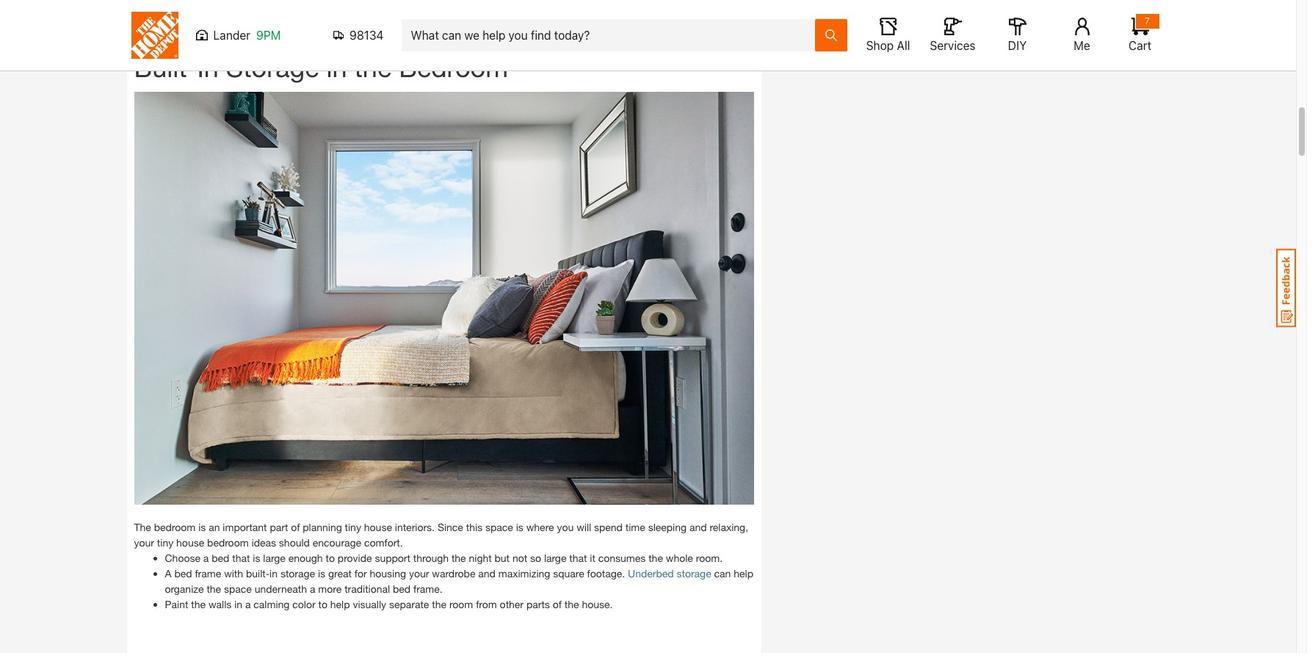 Task type: vqa. For each thing, say whether or not it's contained in the screenshot.
where
yes



Task type: describe. For each thing, give the bounding box(es) containing it.
cart 7
[[1129, 15, 1152, 52]]

lander
[[213, 29, 251, 42]]

1 large from the left
[[263, 552, 286, 565]]

can
[[715, 568, 731, 580]]

bedroom
[[399, 51, 508, 83]]

services button
[[930, 18, 977, 53]]

will
[[577, 521, 592, 534]]

shop all
[[867, 39, 911, 52]]

important
[[223, 521, 267, 534]]

but
[[495, 552, 510, 565]]

time
[[626, 521, 646, 534]]

0 vertical spatial a
[[203, 552, 209, 565]]

paint the walls in a calming color to help visually separate the room from other parts of the house.
[[165, 598, 613, 611]]

enough
[[289, 552, 323, 565]]

square
[[553, 568, 585, 580]]

not
[[513, 552, 528, 565]]

color
[[293, 598, 316, 611]]

lander 9pm
[[213, 29, 281, 42]]

separate
[[389, 598, 429, 611]]

underbed
[[628, 568, 674, 580]]

you
[[557, 521, 574, 534]]

a bed frame with built-in storage is great for housing your wardrobe and maximizing square footage. underbed storage
[[165, 568, 712, 580]]

it
[[590, 552, 596, 565]]

more
[[318, 583, 342, 596]]

help inside can help organize the space underneath a more traditional bed frame.
[[734, 568, 754, 580]]

the bedroom is an important part of planning tiny house interiors. since this space is where you will spend time sleeping and relaxing, your tiny house bedroom ideas should encourage comfort.
[[134, 521, 749, 549]]

bed inside can help organize the space underneath a more traditional bed frame.
[[393, 583, 411, 596]]

with
[[224, 568, 243, 580]]

parts
[[527, 598, 550, 611]]

the up the wardrobe
[[452, 552, 466, 565]]

built-
[[134, 51, 197, 83]]

is up the built-
[[253, 552, 260, 565]]

1 storage from the left
[[281, 568, 315, 580]]

in
[[197, 51, 219, 83]]

consumes
[[599, 552, 646, 565]]

traditional
[[345, 583, 390, 596]]

support
[[375, 552, 411, 565]]

relaxing,
[[710, 521, 749, 534]]

shop all button
[[865, 18, 912, 53]]

underbed storage link
[[628, 568, 712, 580]]

services
[[931, 39, 976, 52]]

1 horizontal spatial a
[[245, 598, 251, 611]]

night
[[469, 552, 492, 565]]

2 storage from the left
[[677, 568, 712, 580]]

1 horizontal spatial house
[[364, 521, 392, 534]]

0 horizontal spatial bedroom
[[154, 521, 196, 534]]

in for the
[[327, 51, 347, 83]]

is up "more"
[[318, 568, 326, 580]]

housing
[[370, 568, 406, 580]]

for
[[355, 568, 367, 580]]

me
[[1074, 39, 1091, 52]]

an
[[209, 521, 220, 534]]

1 that from the left
[[232, 552, 250, 565]]

footage.
[[588, 568, 625, 580]]

paint
[[165, 598, 188, 611]]

house.
[[582, 598, 613, 611]]

since
[[438, 521, 464, 534]]

is left an
[[199, 521, 206, 534]]

the down frame.
[[432, 598, 447, 611]]

can help organize the space underneath a more traditional bed frame.
[[165, 568, 754, 596]]

in for a
[[234, 598, 243, 611]]

feedback link image
[[1277, 248, 1297, 328]]

0 horizontal spatial house
[[176, 537, 204, 549]]

storage
[[226, 51, 319, 83]]

calming
[[254, 598, 290, 611]]

the inside can help organize the space underneath a more traditional bed frame.
[[207, 583, 221, 596]]



Task type: locate. For each thing, give the bounding box(es) containing it.
1 vertical spatial bed
[[174, 568, 192, 580]]

tiny up encourage
[[345, 521, 361, 534]]

help
[[734, 568, 754, 580], [331, 598, 350, 611]]

that
[[232, 552, 250, 565], [570, 552, 587, 565]]

in up underneath
[[270, 568, 278, 580]]

0 horizontal spatial that
[[232, 552, 250, 565]]

of
[[291, 521, 300, 534], [553, 598, 562, 611]]

shop
[[867, 39, 894, 52]]

space
[[486, 521, 513, 534], [224, 583, 252, 596]]

1 horizontal spatial and
[[690, 521, 707, 534]]

0 horizontal spatial large
[[263, 552, 286, 565]]

tiny
[[345, 521, 361, 534], [157, 537, 174, 549]]

2 horizontal spatial bed
[[393, 583, 411, 596]]

1 horizontal spatial bedroom
[[207, 537, 249, 549]]

walls
[[209, 598, 232, 611]]

1 vertical spatial of
[[553, 598, 562, 611]]

0 vertical spatial house
[[364, 521, 392, 534]]

0 horizontal spatial in
[[234, 598, 243, 611]]

other
[[500, 598, 524, 611]]

0 vertical spatial tiny
[[345, 521, 361, 534]]

0 horizontal spatial of
[[291, 521, 300, 534]]

the head and foot of a bed touch two walls of a tiny house bedroom with a window on one side. image
[[134, 91, 754, 505]]

1 horizontal spatial space
[[486, 521, 513, 534]]

to
[[326, 552, 335, 565], [319, 598, 328, 611]]

that left "it"
[[570, 552, 587, 565]]

the
[[355, 51, 392, 83], [452, 552, 466, 565], [649, 552, 663, 565], [207, 583, 221, 596], [191, 598, 206, 611], [432, 598, 447, 611], [565, 598, 579, 611]]

0 horizontal spatial help
[[331, 598, 350, 611]]

a left calming
[[245, 598, 251, 611]]

1 horizontal spatial tiny
[[345, 521, 361, 534]]

bed up separate
[[393, 583, 411, 596]]

bed
[[212, 552, 230, 565], [174, 568, 192, 580], [393, 583, 411, 596]]

0 horizontal spatial space
[[224, 583, 252, 596]]

organize
[[165, 583, 204, 596]]

1 vertical spatial help
[[331, 598, 350, 611]]

me button
[[1059, 18, 1106, 53]]

is left where
[[516, 521, 524, 534]]

1 vertical spatial your
[[409, 568, 429, 580]]

1 vertical spatial in
[[270, 568, 278, 580]]

2 vertical spatial a
[[245, 598, 251, 611]]

and right the sleeping
[[690, 521, 707, 534]]

1 horizontal spatial storage
[[677, 568, 712, 580]]

0 horizontal spatial your
[[134, 537, 154, 549]]

0 vertical spatial your
[[134, 537, 154, 549]]

bedroom down an
[[207, 537, 249, 549]]

through
[[414, 552, 449, 565]]

0 vertical spatial bed
[[212, 552, 230, 565]]

frame.
[[414, 583, 443, 596]]

1 horizontal spatial that
[[570, 552, 587, 565]]

is
[[199, 521, 206, 534], [516, 521, 524, 534], [253, 552, 260, 565], [318, 568, 326, 580]]

ideas
[[252, 537, 276, 549]]

1 horizontal spatial your
[[409, 568, 429, 580]]

98134
[[350, 29, 384, 42]]

visually
[[353, 598, 387, 611]]

your up frame.
[[409, 568, 429, 580]]

diy button
[[995, 18, 1042, 53]]

sleeping
[[649, 521, 687, 534]]

should
[[279, 537, 310, 549]]

0 horizontal spatial storage
[[281, 568, 315, 580]]

of right parts
[[553, 598, 562, 611]]

the
[[134, 521, 151, 534]]

interiors.
[[395, 521, 435, 534]]

0 vertical spatial help
[[734, 568, 754, 580]]

maximizing
[[499, 568, 551, 580]]

and inside the bedroom is an important part of planning tiny house interiors. since this space is where you will spend time sleeping and relaxing, your tiny house bedroom ideas should encourage comfort.
[[690, 521, 707, 534]]

0 vertical spatial in
[[327, 51, 347, 83]]

2 large from the left
[[544, 552, 567, 565]]

0 horizontal spatial and
[[479, 568, 496, 580]]

0 vertical spatial to
[[326, 552, 335, 565]]

2 vertical spatial in
[[234, 598, 243, 611]]

in down the 98134 button
[[327, 51, 347, 83]]

a
[[165, 568, 172, 580]]

storage
[[281, 568, 315, 580], [677, 568, 712, 580]]

the up "underbed"
[[649, 552, 663, 565]]

1 horizontal spatial in
[[270, 568, 278, 580]]

1 horizontal spatial help
[[734, 568, 754, 580]]

room.
[[696, 552, 723, 565]]

a
[[203, 552, 209, 565], [310, 583, 316, 596], [245, 598, 251, 611]]

your down the
[[134, 537, 154, 549]]

2 vertical spatial bed
[[393, 583, 411, 596]]

to for provide
[[326, 552, 335, 565]]

spend
[[594, 521, 623, 534]]

built-in storage in the bedroom
[[134, 51, 508, 83]]

frame
[[195, 568, 221, 580]]

1 vertical spatial bedroom
[[207, 537, 249, 549]]

large down ideas
[[263, 552, 286, 565]]

in right walls
[[234, 598, 243, 611]]

space down with
[[224, 583, 252, 596]]

space inside can help organize the space underneath a more traditional bed frame.
[[224, 583, 252, 596]]

house up choose
[[176, 537, 204, 549]]

all
[[897, 39, 911, 52]]

encourage
[[313, 537, 362, 549]]

2 that from the left
[[570, 552, 587, 565]]

1 vertical spatial a
[[310, 583, 316, 596]]

the down organize
[[191, 598, 206, 611]]

the down 98134 at top
[[355, 51, 392, 83]]

of up should
[[291, 521, 300, 534]]

1 vertical spatial and
[[479, 568, 496, 580]]

provide
[[338, 552, 372, 565]]

choose
[[165, 552, 201, 565]]

a up frame
[[203, 552, 209, 565]]

where
[[527, 521, 554, 534]]

the left house.
[[565, 598, 579, 611]]

great
[[328, 568, 352, 580]]

choose a bed that is large enough to provide support through the night but not so large that it consumes the whole room.
[[165, 552, 723, 565]]

bed right "a"
[[174, 568, 192, 580]]

your
[[134, 537, 154, 549], [409, 568, 429, 580]]

of inside the bedroom is an important part of planning tiny house interiors. since this space is where you will spend time sleeping and relaxing, your tiny house bedroom ideas should encourage comfort.
[[291, 521, 300, 534]]

1 horizontal spatial bed
[[212, 552, 230, 565]]

storage down 'enough'
[[281, 568, 315, 580]]

built-
[[246, 568, 270, 580]]

What can we help you find today? search field
[[411, 20, 815, 51]]

1 vertical spatial house
[[176, 537, 204, 549]]

to down "more"
[[319, 598, 328, 611]]

0 vertical spatial space
[[486, 521, 513, 534]]

in
[[327, 51, 347, 83], [270, 568, 278, 580], [234, 598, 243, 611]]

diy
[[1009, 39, 1027, 52]]

so
[[531, 552, 542, 565]]

to for help
[[319, 598, 328, 611]]

room
[[450, 598, 473, 611]]

0 horizontal spatial bed
[[174, 568, 192, 580]]

7
[[1146, 15, 1151, 26]]

bedroom up choose
[[154, 521, 196, 534]]

that up with
[[232, 552, 250, 565]]

2 horizontal spatial a
[[310, 583, 316, 596]]

house up comfort.
[[364, 521, 392, 534]]

space inside the bedroom is an important part of planning tiny house interiors. since this space is where you will spend time sleeping and relaxing, your tiny house bedroom ideas should encourage comfort.
[[486, 521, 513, 534]]

cart
[[1129, 39, 1152, 52]]

0 horizontal spatial tiny
[[157, 537, 174, 549]]

the down frame
[[207, 583, 221, 596]]

tiny up choose
[[157, 537, 174, 549]]

0 vertical spatial and
[[690, 521, 707, 534]]

and
[[690, 521, 707, 534], [479, 568, 496, 580]]

comfort.
[[364, 537, 403, 549]]

help right can
[[734, 568, 754, 580]]

the home depot logo image
[[131, 12, 178, 59]]

underneath
[[255, 583, 307, 596]]

from
[[476, 598, 497, 611]]

storage down whole
[[677, 568, 712, 580]]

wardrobe
[[432, 568, 476, 580]]

1 horizontal spatial large
[[544, 552, 567, 565]]

large right so
[[544, 552, 567, 565]]

to down encourage
[[326, 552, 335, 565]]

98134 button
[[333, 28, 384, 43]]

space right this
[[486, 521, 513, 534]]

1 vertical spatial tiny
[[157, 537, 174, 549]]

2 horizontal spatial in
[[327, 51, 347, 83]]

and down night
[[479, 568, 496, 580]]

part
[[270, 521, 288, 534]]

1 vertical spatial space
[[224, 583, 252, 596]]

help down "more"
[[331, 598, 350, 611]]

1 vertical spatial to
[[319, 598, 328, 611]]

1 horizontal spatial of
[[553, 598, 562, 611]]

9pm
[[256, 29, 281, 42]]

this
[[466, 521, 483, 534]]

your inside the bedroom is an important part of planning tiny house interiors. since this space is where you will spend time sleeping and relaxing, your tiny house bedroom ideas should encourage comfort.
[[134, 537, 154, 549]]

large
[[263, 552, 286, 565], [544, 552, 567, 565]]

planning
[[303, 521, 342, 534]]

a left "more"
[[310, 583, 316, 596]]

0 vertical spatial bedroom
[[154, 521, 196, 534]]

0 horizontal spatial a
[[203, 552, 209, 565]]

0 vertical spatial of
[[291, 521, 300, 534]]

whole
[[666, 552, 694, 565]]

a inside can help organize the space underneath a more traditional bed frame.
[[310, 583, 316, 596]]

house
[[364, 521, 392, 534], [176, 537, 204, 549]]

bed up frame
[[212, 552, 230, 565]]



